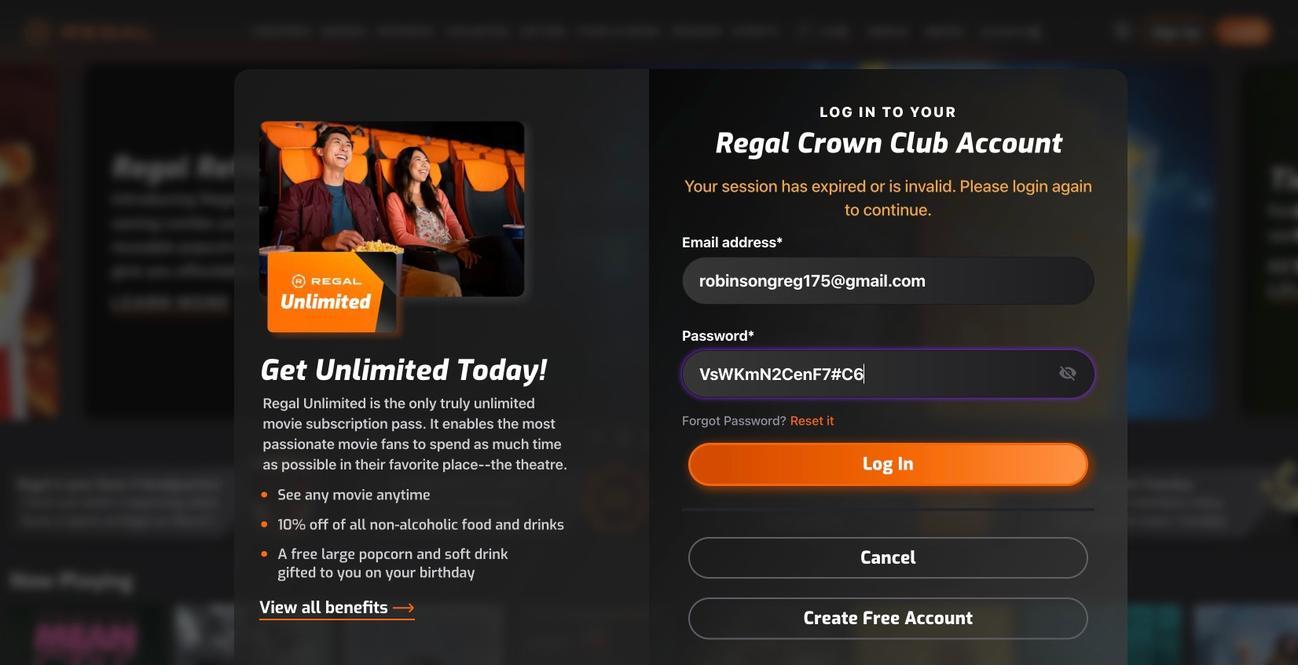 Task type: locate. For each thing, give the bounding box(es) containing it.
example@example.com email field
[[682, 257, 1095, 305]]

get unlimited today! thumbnail image
[[259, 122, 534, 340]]

toggle password visibility image
[[1059, 366, 1076, 381]]

imax movies image
[[866, 20, 910, 42]]

regal refillable popcorn bucket and drink element
[[83, 63, 1215, 420]]

regal dark background image
[[0, 0, 1298, 118]]

4dx movies image
[[789, 20, 855, 42]]

None text field
[[682, 350, 1095, 398]]

regal refillable popcorn bucket and drink image
[[83, 63, 1215, 420]]

regal unlimited card image
[[912, 454, 1015, 552]]

go to homepage image
[[25, 19, 154, 44]]



Task type: describe. For each thing, give the bounding box(es) containing it.
regal tag image
[[571, 454, 674, 552]]

screenx movies image
[[980, 20, 1047, 42]]

rpx movies image
[[921, 20, 969, 42]]

popcorn bucket image
[[1253, 454, 1298, 552]]

dune popcorn 4 image
[[231, 454, 333, 552]]

main element
[[245, 20, 1053, 42]]



Task type: vqa. For each thing, say whether or not it's contained in the screenshot.
'of' in the 1 Open or download the free Regal App . 2 Tap any Regal Unlimited™ banner at the top of the app screen. 3 Tap the "Sign up" button and follow the steps to customize your unlimited subscription.
no



